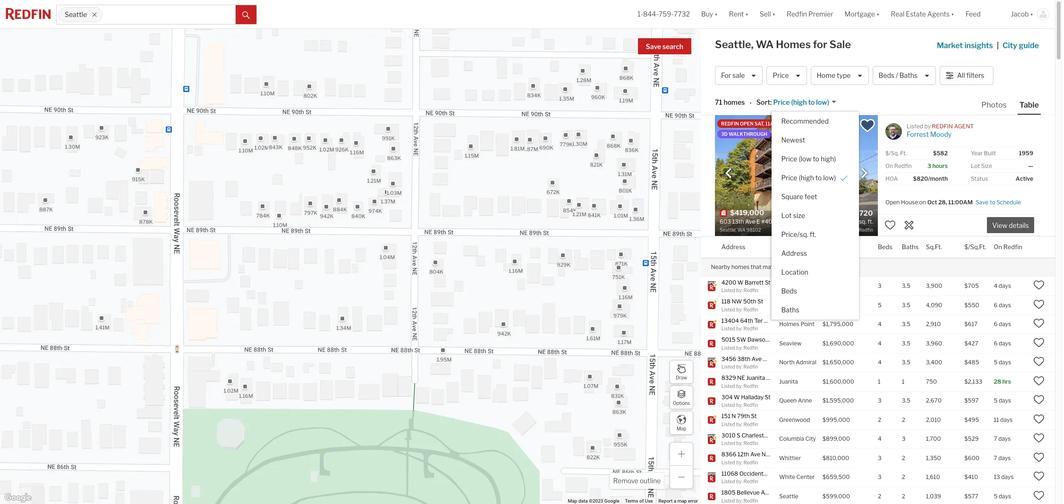 Task type: locate. For each thing, give the bounding box(es) containing it.
0 vertical spatial beds button
[[878, 237, 893, 258]]

days right $427 on the bottom right of the page
[[999, 340, 1011, 347]]

days for $427
[[999, 340, 1011, 347]]

6 days for $617
[[994, 321, 1011, 328]]

12 by: from the top
[[736, 498, 743, 504]]

low) for 1st the 'price (high to low)' button from the bottom of the page
[[823, 174, 836, 182]]

▾ inside rent ▾ dropdown button
[[745, 10, 749, 18]]

by: inside 8329 ne juanita dr listed by: redfin
[[736, 383, 743, 389]]

ave inside 1805 bellevue ave #404 listed by: redfin
[[761, 489, 771, 496]]

2 3.5 from the top
[[902, 302, 911, 309]]

0 horizontal spatial seattle
[[65, 11, 87, 19]]

map down options
[[677, 426, 686, 431]]

juanita up queen
[[779, 378, 798, 385]]

year
[[971, 150, 983, 157]]

3.5 left 3,900
[[902, 283, 911, 290]]

960k
[[591, 94, 605, 100]]

sale
[[830, 38, 851, 51]]

836k
[[625, 146, 639, 153]]

0 horizontal spatial address
[[722, 243, 746, 251]]

2 6 days from the top
[[994, 321, 1011, 328]]

sw
[[737, 336, 746, 343], [763, 355, 773, 363]]

google image
[[2, 492, 34, 504]]

listed down 3456
[[722, 364, 735, 370]]

insights
[[965, 41, 993, 50]]

1 horizontal spatial map
[[677, 426, 686, 431]]

s inside 11068 occidental ave s listed by: redfin
[[781, 470, 784, 477]]

0 horizontal spatial 863k
[[387, 155, 401, 161]]

s down the whittier
[[781, 470, 784, 477]]

days for $617
[[999, 321, 1011, 328]]

homes left "that"
[[732, 263, 750, 270]]

ave for 38th
[[752, 355, 762, 363]]

ave inside 8366 12th ave nw listed by: redfin
[[751, 451, 761, 458]]

by: inside 13404 64th ter ne listed by: redfin
[[736, 326, 743, 332]]

942k
[[320, 213, 334, 219], [497, 330, 511, 337]]

1 vertical spatial s
[[781, 470, 784, 477]]

1.04m
[[380, 254, 395, 260]]

▾ for sell ▾
[[773, 10, 776, 18]]

match
[[763, 263, 780, 270]]

3 6 days from the top
[[994, 340, 1011, 347]]

979k
[[613, 313, 627, 319]]

location button up magnolia
[[772, 263, 859, 282]]

map inside button
[[677, 426, 686, 431]]

by: inside 5015 sw dawson st listed by: redfin
[[736, 345, 743, 351]]

price down seattle, wa homes for sale
[[773, 72, 789, 80]]

1 horizontal spatial on
[[994, 243, 1002, 251]]

1 6 from the top
[[994, 302, 998, 309]]

phinney ridge
[[779, 302, 817, 309]]

redfin down 50th
[[744, 307, 758, 312]]

redfin for white center
[[744, 479, 758, 485]]

7732
[[674, 10, 690, 18]]

3
[[928, 162, 931, 170], [878, 283, 882, 290], [878, 397, 882, 405], [902, 436, 906, 443], [878, 455, 882, 462], [878, 474, 882, 481]]

0 horizontal spatial 1.30m
[[65, 143, 80, 150]]

days for $410
[[1002, 474, 1014, 481]]

low)
[[816, 98, 829, 106], [823, 174, 836, 182]]

5 for $485
[[994, 359, 998, 366]]

1 vertical spatial location
[[781, 268, 809, 276]]

st inside 304 w halladay st listed by: redfin
[[765, 394, 771, 401]]

0 vertical spatial ft.
[[900, 150, 907, 157]]

listed inside 1805 bellevue ave #404 listed by: redfin
[[722, 498, 735, 504]]

3 for 1,610
[[878, 474, 882, 481]]

s inside 3010 s charlestown st listed by: redfin
[[737, 432, 741, 439]]

moody
[[930, 130, 952, 138]]

w inside 304 w halladay st listed by: redfin
[[734, 394, 740, 401]]

by: inside 3456 38th ave sw listed by: redfin
[[736, 364, 743, 370]]

listed inside 5015 sw dawson st listed by: redfin
[[722, 345, 735, 351]]

redfin inside 3010 s charlestown st listed by: redfin
[[744, 441, 758, 446]]

forrest moody image
[[880, 123, 906, 149]]

8 by: from the top
[[736, 422, 743, 427]]

5 3.5 from the top
[[902, 359, 911, 366]]

details
[[1009, 222, 1029, 230]]

by: inside 304 w halladay st listed by: redfin
[[736, 402, 743, 408]]

▾ right 'mortgage'
[[877, 10, 880, 18]]

3.5 for 2,910
[[902, 321, 911, 328]]

8329 ne juanita dr listed by: redfin
[[722, 375, 773, 389]]

by: down 38th
[[736, 364, 743, 370]]

sale
[[733, 72, 745, 80]]

redfin down 3010 s charlestown st link
[[744, 441, 758, 446]]

#404
[[772, 489, 787, 496]]

listed up forrest
[[907, 123, 923, 130]]

11 by: from the top
[[736, 479, 743, 485]]

28
[[994, 378, 1001, 385]]

0 vertical spatial 1.21m
[[367, 177, 381, 184]]

dr
[[766, 375, 773, 382]]

ft. right sq.
[[868, 218, 873, 225]]

price (low to high) button
[[772, 150, 859, 168]]

ave inside 11068 occidental ave s listed by: redfin
[[769, 470, 779, 477]]

nw down charlestown
[[762, 451, 772, 458]]

heading
[[720, 208, 797, 234]]

baths down x-out this home image
[[902, 243, 919, 251]]

to for first the 'price (high to low)' button from the top of the page
[[808, 98, 815, 106]]

by: for 304
[[736, 402, 743, 408]]

0 vertical spatial s
[[737, 432, 741, 439]]

redfin premier button
[[781, 0, 839, 28]]

0 vertical spatial 7
[[994, 436, 997, 443]]

1 horizontal spatial seattle
[[779, 493, 798, 500]]

0 vertical spatial 942k
[[320, 213, 334, 219]]

listed down 151
[[722, 422, 735, 427]]

nw right "118"
[[732, 298, 742, 305]]

listed down "118"
[[722, 307, 735, 312]]

5 by: from the top
[[736, 364, 743, 370]]

redfin inside 13404 64th ter ne listed by: redfin
[[744, 326, 758, 332]]

2 7 from the top
[[994, 455, 997, 462]]

6 days right $617
[[994, 321, 1011, 328]]

by: for 8366
[[736, 460, 743, 465]]

favorite this home image for $529
[[1033, 433, 1045, 444]]

1 vertical spatial nw
[[762, 451, 772, 458]]

3,960
[[926, 340, 942, 347]]

redfin for queen anne
[[744, 402, 758, 408]]

1 vertical spatial 6
[[994, 321, 998, 328]]

homes right 71
[[724, 98, 745, 106]]

schedule
[[997, 199, 1021, 206]]

6
[[994, 302, 998, 309], [994, 321, 998, 328], [994, 340, 998, 347]]

▾ for jacob ▾
[[1030, 10, 1033, 18]]

lot inside button
[[781, 211, 792, 219]]

5 days down the 28 hrs
[[994, 397, 1011, 405]]

1 by: from the top
[[736, 288, 743, 293]]

favorite this home image for $485
[[1033, 356, 1045, 368]]

map region
[[0, 0, 777, 504]]

homes inside 71 homes •
[[724, 98, 745, 106]]

1.81m
[[511, 145, 525, 152]]

holmes
[[779, 321, 800, 328]]

beds inside button
[[879, 72, 895, 80]]

redfin inside 8329 ne juanita dr listed by: redfin
[[744, 383, 758, 389]]

3.5 left 4,090
[[902, 302, 911, 309]]

low) up the recommended button
[[816, 98, 829, 106]]

lot for lot size
[[781, 211, 792, 219]]

2 horizontal spatial 1.02m
[[319, 146, 334, 153]]

3 for 1,350
[[878, 455, 882, 462]]

by: for 4200
[[736, 288, 743, 293]]

0 horizontal spatial baths button
[[772, 301, 859, 320]]

1 horizontal spatial 1
[[902, 378, 905, 385]]

(high inside dialog
[[799, 174, 814, 182]]

868k up 1.19m
[[620, 74, 634, 81]]

0 vertical spatial baths
[[900, 72, 918, 80]]

720 sq. ft.
[[859, 209, 873, 225]]

1 horizontal spatial s
[[781, 470, 784, 477]]

0 horizontal spatial sw
[[737, 336, 746, 343]]

0 vertical spatial ne
[[764, 317, 772, 324]]

sw inside 5015 sw dawson st listed by: redfin
[[737, 336, 746, 343]]

st inside 4200 w barrett st listed by: redfin
[[765, 279, 771, 286]]

$659,500
[[823, 474, 850, 481]]

5 days for $485
[[994, 359, 1011, 366]]

672k
[[547, 189, 560, 195]]

$485
[[965, 359, 979, 366]]

by: inside 1805 bellevue ave #404 listed by: redfin
[[736, 498, 743, 504]]

redfin for seaview
[[744, 345, 758, 351]]

city
[[1003, 41, 1018, 50], [806, 436, 816, 443]]

2 favorite this home image from the top
[[1033, 299, 1045, 310]]

/
[[896, 72, 898, 80]]

3 for 3,900
[[878, 283, 882, 290]]

redfin down 1805 bellevue ave #404 link on the right bottom of the page
[[744, 498, 758, 504]]

4 right $1,690,000
[[878, 340, 882, 347]]

1 3.5 from the top
[[902, 283, 911, 290]]

save inside button
[[646, 43, 661, 51]]

guide
[[1019, 41, 1039, 50]]

address button up the nearby
[[722, 237, 746, 258]]

favorite this home image
[[1033, 280, 1045, 291], [1033, 299, 1045, 310], [1033, 318, 1045, 329], [1033, 337, 1045, 349], [1033, 356, 1045, 368], [1033, 433, 1045, 444], [1033, 471, 1045, 482]]

holmes point
[[779, 321, 815, 328]]

listed inside 8329 ne juanita dr listed by: redfin
[[722, 383, 735, 389]]

location button up your
[[779, 237, 805, 258]]

868k left 836k
[[607, 142, 621, 149]]

4 right $1,650,000
[[878, 359, 882, 366]]

st for 5015 sw dawson st
[[770, 336, 776, 343]]

view
[[992, 222, 1008, 230]]

0 horizontal spatial 1
[[878, 378, 881, 385]]

6 by: from the top
[[736, 383, 743, 389]]

listed down 8366
[[722, 460, 735, 465]]

city right columbia
[[806, 436, 816, 443]]

▾ inside mortgage ▾ dropdown button
[[877, 10, 880, 18]]

2 vertical spatial 5 days
[[994, 493, 1011, 500]]

favorite this home image for $550
[[1033, 299, 1045, 310]]

seattle, wa homes for sale
[[715, 38, 851, 51]]

favorite this home image for $2,133
[[1033, 375, 1045, 387]]

nw
[[732, 298, 742, 305], [762, 451, 772, 458]]

1 vertical spatial 1.21m
[[573, 211, 586, 217]]

804k
[[429, 269, 444, 275]]

1 vertical spatial homes
[[732, 263, 750, 270]]

2 6 from the top
[[994, 321, 998, 328]]

0 horizontal spatial address button
[[722, 237, 746, 258]]

1 horizontal spatial baths button
[[902, 237, 919, 258]]

st inside 118 nw 50th st listed by: redfin
[[758, 298, 763, 305]]

1
[[878, 378, 881, 385], [902, 378, 905, 385]]

0 vertical spatial w
[[738, 279, 744, 286]]

to down price (low to high) button at the top of the page
[[816, 174, 822, 182]]

0 vertical spatial map
[[677, 426, 686, 431]]

1 vertical spatial beds
[[878, 243, 893, 251]]

1 vertical spatial 1.10m
[[239, 147, 253, 154]]

1 6 days from the top
[[994, 302, 1011, 309]]

6 favorite this home image from the top
[[1033, 433, 1045, 444]]

0 vertical spatial (high
[[791, 98, 807, 106]]

price
[[773, 72, 789, 80], [773, 98, 790, 106], [781, 155, 798, 163], [781, 174, 798, 182]]

2 7 days from the top
[[994, 455, 1011, 462]]

2 vertical spatial 6 days
[[994, 340, 1011, 347]]

redfin down 151 n 79th st link
[[744, 422, 758, 427]]

8366 12th ave nw listed by: redfin
[[722, 451, 772, 465]]

redfin for juanita
[[744, 383, 758, 389]]

city right |
[[1003, 41, 1018, 50]]

7 for $529
[[994, 436, 997, 443]]

buy ▾ button
[[701, 0, 718, 28]]

map left data
[[568, 499, 577, 504]]

listed for 151 n 79th st
[[722, 422, 735, 427]]

6 ▾ from the left
[[1030, 10, 1033, 18]]

home type
[[817, 72, 851, 80]]

st right barrett
[[765, 279, 771, 286]]

1 7 from the top
[[994, 436, 997, 443]]

price for price (low to high) button at the top of the page
[[781, 155, 798, 163]]

1 horizontal spatial redfin
[[932, 123, 953, 130]]

redfin inside '151 n 79th st listed by: redfin'
[[744, 422, 758, 427]]

0 vertical spatial 5 days
[[994, 359, 1011, 366]]

by: down 5015 sw dawson st link
[[736, 345, 743, 351]]

6 right $617
[[994, 321, 998, 328]]

1 horizontal spatial ft.
[[900, 150, 907, 157]]

listed down the 304
[[722, 402, 735, 408]]

0 horizontal spatial lot
[[781, 211, 792, 219]]

by: inside 118 nw 50th st listed by: redfin
[[736, 307, 743, 312]]

redfin inside redfin open sat, 11am to 1pm 3d walkthrough
[[721, 121, 739, 127]]

5 favorite this home image from the top
[[1033, 356, 1045, 368]]

address inside dialog
[[781, 249, 807, 257]]

10 by: from the top
[[736, 460, 743, 465]]

market insights | city guide
[[937, 41, 1039, 50]]

11068 occidental ave s link
[[722, 470, 784, 478]]

5 ▾ from the left
[[951, 10, 954, 18]]

1 horizontal spatial 863k
[[612, 409, 626, 415]]

1 7 days from the top
[[994, 436, 1011, 443]]

price (high to low) button up the recommended
[[772, 98, 837, 107]]

▾ inside buy ▾ dropdown button
[[715, 10, 718, 18]]

0 horizontal spatial 942k
[[320, 213, 334, 219]]

1 vertical spatial 5 days
[[994, 397, 1011, 405]]

days for $597
[[999, 397, 1011, 405]]

0 vertical spatial on
[[886, 162, 893, 170]]

feed button
[[960, 0, 1005, 28]]

$1,650,000
[[823, 359, 854, 366]]

$705
[[965, 283, 979, 290]]

redfin inside 5015 sw dawson st listed by: redfin
[[744, 345, 758, 351]]

by: for 118
[[736, 307, 743, 312]]

address up the nearby
[[722, 243, 746, 251]]

2 right $599,000
[[878, 493, 881, 500]]

by: down 8329 ne juanita dr link
[[736, 383, 743, 389]]

redfin inside 4200 w barrett st listed by: redfin
[[744, 288, 758, 293]]

4 for 2,910
[[878, 321, 882, 328]]

by: down 11068 at the right of the page
[[736, 479, 743, 485]]

1 vertical spatial on
[[994, 243, 1002, 251]]

queen
[[779, 397, 797, 405]]

7
[[994, 436, 997, 443], [994, 455, 997, 462]]

by: inside 3010 s charlestown st listed by: redfin
[[736, 441, 743, 446]]

listed inside 4200 w barrett st listed by: redfin
[[722, 288, 735, 293]]

0 vertical spatial 6
[[994, 302, 998, 309]]

to up the recommended button
[[808, 98, 815, 106]]

6 3.5 from the top
[[902, 397, 911, 405]]

3.5 left 3,400
[[902, 359, 911, 366]]

redfin for holmes point
[[744, 326, 758, 332]]

w right 4200
[[738, 279, 744, 286]]

redfin down 13404 64th ter ne link
[[744, 326, 758, 332]]

days right $705 at the right bottom of the page
[[999, 283, 1011, 290]]

1.87m
[[524, 146, 538, 152]]

location up magnolia
[[781, 268, 809, 276]]

(high
[[791, 98, 807, 106], [799, 174, 814, 182]]

w inside 4200 w barrett st listed by: redfin
[[738, 279, 744, 286]]

listed for 8366 12th ave nw
[[722, 460, 735, 465]]

low) inside dialog
[[823, 174, 836, 182]]

3010 s charlestown st listed by: redfin
[[722, 432, 782, 446]]

by: inside 8366 12th ave nw listed by: redfin
[[736, 460, 743, 465]]

0 vertical spatial sw
[[737, 336, 746, 343]]

1,350
[[926, 455, 941, 462]]

listed inside 118 nw 50th st listed by: redfin
[[722, 307, 735, 312]]

ave for 12th
[[751, 451, 761, 458]]

price (high to low) down 'price (low to high)'
[[781, 174, 836, 182]]

2 5 days from the top
[[994, 397, 1011, 405]]

1 vertical spatial 6 days
[[994, 321, 1011, 328]]

1 vertical spatial sw
[[763, 355, 773, 363]]

jacob ▾
[[1011, 10, 1033, 18]]

listed inside 3010 s charlestown st listed by: redfin
[[722, 441, 735, 446]]

2 left 1,610
[[902, 474, 906, 481]]

|
[[997, 41, 999, 50]]

days down 11 days
[[999, 436, 1011, 443]]

ne inside 8329 ne juanita dr listed by: redfin
[[737, 375, 745, 382]]

1 vertical spatial baths
[[902, 243, 919, 251]]

homes for 71
[[724, 98, 745, 106]]

871k
[[615, 261, 628, 267]]

seattle down white
[[779, 493, 798, 500]]

▾ right buy
[[715, 10, 718, 18]]

favorite this home image for $597
[[1033, 395, 1045, 406]]

1 price (high to low) button from the top
[[772, 98, 837, 107]]

north admiral
[[779, 359, 817, 366]]

0 horizontal spatial save
[[646, 43, 661, 51]]

13404
[[722, 317, 739, 324]]

1-
[[638, 10, 643, 18]]

None search field
[[102, 5, 236, 24]]

0 horizontal spatial ft.
[[868, 218, 873, 225]]

1 horizontal spatial 1.30m
[[572, 140, 587, 147]]

white
[[779, 474, 795, 481]]

favorite this home image for $577
[[1033, 490, 1045, 502]]

4 ▾ from the left
[[877, 10, 880, 18]]

1 horizontal spatial nw
[[762, 451, 772, 458]]

0 vertical spatial price (high to low) button
[[772, 98, 837, 107]]

by: inside 11068 occidental ave s listed by: redfin
[[736, 479, 743, 485]]

2 vertical spatial baths
[[781, 306, 800, 314]]

7 up 13
[[994, 455, 997, 462]]

3 favorite this home image from the top
[[1033, 318, 1045, 329]]

st inside '151 n 79th st listed by: redfin'
[[751, 413, 757, 420]]

(high for first the 'price (high to low)' button from the top of the page
[[791, 98, 807, 106]]

baths right / in the right top of the page
[[900, 72, 918, 80]]

redfin inside 118 nw 50th st listed by: redfin
[[744, 307, 758, 312]]

by: down 13404 64th ter ne link
[[736, 326, 743, 332]]

9 by: from the top
[[736, 441, 743, 446]]

$899,000
[[823, 436, 850, 443]]

4200
[[722, 279, 737, 286]]

4 by: from the top
[[736, 345, 743, 351]]

w for 304
[[734, 394, 740, 401]]

redfin for seattle
[[744, 498, 758, 504]]

0 vertical spatial nw
[[732, 298, 742, 305]]

st right halladay on the bottom of the page
[[765, 394, 771, 401]]

redfin inside 3456 38th ave sw listed by: redfin
[[744, 364, 758, 370]]

listed inside 8366 12th ave nw listed by: redfin
[[722, 460, 735, 465]]

974k
[[369, 207, 382, 214]]

1 ▾ from the left
[[715, 10, 718, 18]]

w right the 304
[[734, 394, 740, 401]]

3.5 left the 2,910
[[902, 321, 911, 328]]

ave left white
[[769, 470, 779, 477]]

7 days up 13 days
[[994, 455, 1011, 462]]

st inside 3010 s charlestown st listed by: redfin
[[776, 432, 782, 439]]

redfin down barrett
[[744, 288, 758, 293]]

juanita inside 8329 ne juanita dr listed by: redfin
[[746, 375, 765, 382]]

7 days down 11 days
[[994, 436, 1011, 443]]

w for 4200
[[738, 279, 744, 286]]

save left search
[[646, 43, 661, 51]]

71
[[715, 98, 722, 106]]

sq.ft.
[[926, 243, 942, 251]]

3010 s charlestown st link
[[722, 432, 782, 440]]

days up 13 days
[[999, 455, 1011, 462]]

0 horizontal spatial beds button
[[772, 282, 859, 301]]

7 by: from the top
[[736, 402, 743, 408]]

3.5 for 3,400
[[902, 359, 911, 366]]

1 vertical spatial ft.
[[868, 218, 873, 225]]

redfin for north admiral
[[744, 364, 758, 370]]

by: inside 4200 w barrett st listed by: redfin
[[736, 288, 743, 293]]

ne
[[764, 317, 772, 324], [737, 375, 745, 382]]

buy ▾
[[701, 10, 718, 18]]

2 by: from the top
[[736, 307, 743, 312]]

listed inside '151 n 79th st listed by: redfin'
[[722, 422, 735, 427]]

3 3.5 from the top
[[902, 321, 911, 328]]

by: down 4200 w barrett st link
[[736, 288, 743, 293]]

1 horizontal spatial sw
[[763, 355, 773, 363]]

11 days
[[994, 417, 1013, 424]]

days for $495
[[1001, 417, 1013, 424]]

on down view
[[994, 243, 1002, 251]]

1 5 days from the top
[[994, 359, 1011, 366]]

5 for $597
[[994, 397, 998, 405]]

1 vertical spatial w
[[734, 394, 740, 401]]

premier
[[809, 10, 833, 18]]

0 horizontal spatial juanita
[[746, 375, 765, 382]]

2 for 2,010
[[902, 417, 906, 424]]

st inside 5015 sw dawson st listed by: redfin
[[770, 336, 776, 343]]

2 left 2,010
[[902, 417, 906, 424]]

listed inside 3456 38th ave sw listed by: redfin
[[722, 364, 735, 370]]

listed for 8329 ne juanita dr
[[722, 383, 735, 389]]

1 horizontal spatial 1.21m
[[573, 211, 586, 217]]

lot left the size
[[781, 211, 792, 219]]

0 horizontal spatial s
[[737, 432, 741, 439]]

3 by: from the top
[[736, 326, 743, 332]]

1.41m
[[95, 324, 109, 331]]

13
[[994, 474, 1000, 481]]

2 ▾ from the left
[[745, 10, 749, 18]]

dialog
[[772, 112, 859, 320]]

price left (low
[[781, 155, 798, 163]]

ave right 12th
[[751, 451, 761, 458]]

▾ right rent in the top right of the page
[[745, 10, 749, 18]]

1 vertical spatial ne
[[737, 375, 745, 382]]

1 left 750
[[902, 378, 905, 385]]

st right the dawson
[[770, 336, 776, 343]]

baths inside button
[[900, 72, 918, 80]]

magnolia
[[779, 283, 804, 290]]

listed inside 304 w halladay st listed by: redfin
[[722, 402, 735, 408]]

listed inside 13404 64th ter ne listed by: redfin
[[722, 326, 735, 332]]

price/sq. ft.
[[781, 230, 816, 238]]

redfin inside 1805 bellevue ave #404 listed by: redfin
[[744, 498, 758, 504]]

baths button
[[902, 237, 919, 258], [772, 301, 859, 320]]

7 days for $600
[[994, 455, 1011, 462]]

listed down 11068 at the right of the page
[[722, 479, 735, 485]]

favorite this home image
[[885, 220, 896, 231], [1033, 375, 1045, 387], [1033, 395, 1045, 406], [1033, 414, 1045, 425], [1033, 452, 1045, 463], [1033, 490, 1045, 502]]

price inside price (low to high) button
[[781, 155, 798, 163]]

lot size
[[971, 162, 992, 170]]

3.5 for 2,670
[[902, 397, 911, 405]]

redfin down 8366 12th ave nw link at the bottom of page
[[744, 460, 758, 465]]

listed for 304 w halladay st
[[722, 402, 735, 408]]

1 horizontal spatial city
[[1003, 41, 1018, 50]]

previous button image
[[724, 168, 734, 178]]

1 vertical spatial 942k
[[497, 330, 511, 337]]

dialog containing recommended
[[772, 112, 859, 320]]

listed inside the 'listed by redfin agent forrest moody'
[[907, 123, 923, 130]]

1 vertical spatial low)
[[823, 174, 836, 182]]

remove seattle image
[[92, 12, 97, 17]]

1 right $1,600,000
[[878, 378, 881, 385]]

listed down 8329
[[722, 383, 735, 389]]

7 down 11
[[994, 436, 997, 443]]

redfin inside 304 w halladay st listed by: redfin
[[744, 402, 758, 408]]

by: down 12th
[[736, 460, 743, 465]]

sw right 5015
[[737, 336, 746, 343]]

0 horizontal spatial redfin
[[721, 121, 739, 127]]

7 favorite this home image from the top
[[1033, 471, 1045, 482]]

3 ▾ from the left
[[773, 10, 776, 18]]

forrest moody link
[[907, 130, 952, 138]]

3 6 from the top
[[994, 340, 998, 347]]

redfin inside 8366 12th ave nw listed by: redfin
[[744, 460, 758, 465]]

table
[[1020, 101, 1039, 110]]

1 vertical spatial map
[[568, 499, 577, 504]]

8329
[[722, 375, 736, 382]]

juanita left dr
[[746, 375, 765, 382]]

1 vertical spatial lot
[[781, 211, 792, 219]]

1 horizontal spatial address
[[781, 249, 807, 257]]

listed inside 11068 occidental ave s listed by: redfin
[[722, 479, 735, 485]]

to
[[779, 121, 786, 127]]

nw inside 8366 12th ave nw listed by: redfin
[[762, 451, 772, 458]]

1 horizontal spatial 942k
[[497, 330, 511, 337]]

0 vertical spatial low)
[[816, 98, 829, 106]]

redfin down 8329 ne juanita dr link
[[744, 383, 758, 389]]

4
[[994, 283, 998, 290], [878, 321, 882, 328], [878, 340, 882, 347], [878, 359, 882, 366], [878, 436, 882, 443]]

st for 151 n 79th st
[[751, 413, 757, 420]]

▾ inside sell ▾ dropdown button
[[773, 10, 776, 18]]

1 horizontal spatial lot
[[971, 162, 980, 170]]

3.5
[[902, 283, 911, 290], [902, 302, 911, 309], [902, 321, 911, 328], [902, 340, 911, 347], [902, 359, 911, 366], [902, 397, 911, 405]]

1 favorite this home image from the top
[[1033, 280, 1045, 291]]

0 vertical spatial save
[[646, 43, 661, 51]]

days
[[999, 283, 1011, 290], [999, 302, 1011, 309], [999, 321, 1011, 328], [999, 340, 1011, 347], [999, 359, 1011, 366], [999, 397, 1011, 405], [1001, 417, 1013, 424], [999, 436, 1011, 443], [999, 455, 1011, 462], [1002, 474, 1014, 481], [999, 493, 1011, 500]]

price right :
[[773, 98, 790, 106]]

•
[[750, 99, 752, 107]]

797k
[[304, 210, 317, 216]]

status
[[971, 175, 988, 182]]

listed down 5015
[[722, 345, 735, 351]]

ft. inside 720 sq. ft.
[[868, 218, 873, 225]]

price for first the 'price (high to low)' button from the top of the page
[[773, 98, 790, 106]]

by: down the bellevue
[[736, 498, 743, 504]]

6 days down 4 days
[[994, 302, 1011, 309]]

6 days for $427
[[994, 340, 1011, 347]]

1 horizontal spatial on redfin
[[994, 243, 1023, 251]]

3.5 left 3,960
[[902, 340, 911, 347]]

3 5 days from the top
[[994, 493, 1011, 500]]

0 horizontal spatial map
[[568, 499, 577, 504]]

for sale button
[[715, 66, 763, 85]]

ave left #404
[[761, 489, 771, 496]]

redfin inside 11068 occidental ave s listed by: redfin
[[744, 479, 758, 485]]

(high up the recommended
[[791, 98, 807, 106]]

lot left size
[[971, 162, 980, 170]]

1 vertical spatial 863k
[[612, 409, 626, 415]]

redfin for columbia city
[[744, 441, 758, 446]]

by: inside '151 n 79th st listed by: redfin'
[[736, 422, 743, 427]]

—
[[1028, 162, 1033, 170]]

4 3.5 from the top
[[902, 340, 911, 347]]

▾ right the 'jacob'
[[1030, 10, 1033, 18]]

ave inside 3456 38th ave sw listed by: redfin
[[752, 355, 762, 363]]

st for 4200 w barrett st
[[765, 279, 771, 286]]

days right 13
[[1002, 474, 1014, 481]]

4 favorite this home image from the top
[[1033, 337, 1045, 349]]

1 vertical spatial 7 days
[[994, 455, 1011, 462]]

5 days up the 28 hrs
[[994, 359, 1011, 366]]



Task type: describe. For each thing, give the bounding box(es) containing it.
table button
[[1018, 100, 1041, 115]]

4 days
[[994, 283, 1011, 290]]

1 vertical spatial seattle
[[779, 493, 798, 500]]

price (low to high)
[[781, 155, 836, 163]]

sell ▾ button
[[754, 0, 781, 28]]

favorite this home image for $600
[[1033, 452, 1045, 463]]

by: for 3010
[[736, 441, 743, 446]]

7 days for $529
[[994, 436, 1011, 443]]

white center
[[779, 474, 815, 481]]

that
[[751, 263, 762, 270]]

days for $577
[[999, 493, 1011, 500]]

0 vertical spatial location button
[[779, 237, 805, 258]]

nearby
[[711, 263, 730, 270]]

redfin for phinney ridge
[[744, 307, 758, 312]]

days for $550
[[999, 302, 1011, 309]]

nearby homes that match your criteria
[[711, 263, 813, 270]]

0 horizontal spatial 1.21m
[[367, 177, 381, 184]]

use
[[645, 499, 653, 504]]

remove
[[613, 477, 639, 485]]

on redfin button
[[994, 237, 1023, 258]]

1 vertical spatial price (high to low)
[[781, 174, 836, 182]]

$/sq. ft.
[[886, 150, 907, 157]]

on
[[919, 199, 926, 206]]

price/sq. ft. button
[[772, 225, 859, 244]]

▾ inside real estate agents ▾ link
[[951, 10, 954, 18]]

1 horizontal spatial juanita
[[779, 378, 798, 385]]

1 horizontal spatial address button
[[772, 244, 859, 263]]

3010
[[722, 432, 736, 439]]

by: for 13404
[[736, 326, 743, 332]]

64th
[[740, 317, 753, 324]]

1 vertical spatial save
[[976, 199, 989, 206]]

photo of 603 13th ave e #4001, seattle, wa 98102 image
[[715, 115, 878, 236]]

(high for 1st the 'price (high to low)' button from the bottom of the page
[[799, 174, 814, 182]]

for
[[721, 72, 731, 80]]

by
[[925, 123, 931, 130]]

1 horizontal spatial 1.02m
[[254, 145, 269, 151]]

by: for 3456
[[736, 364, 743, 370]]

$597
[[965, 397, 979, 405]]

1 vertical spatial on redfin
[[994, 243, 1023, 251]]

baths inside button
[[781, 306, 800, 314]]

7 for $600
[[994, 455, 997, 462]]

1805 bellevue ave #404 link
[[722, 489, 787, 497]]

1 1 from the left
[[878, 378, 881, 385]]

11
[[994, 417, 999, 424]]

$2,133
[[965, 378, 983, 385]]

0 vertical spatial baths button
[[902, 237, 919, 258]]

walkthrough
[[729, 131, 767, 137]]

days for $529
[[999, 436, 1011, 443]]

304 w halladay st link
[[722, 394, 771, 401]]

favorite this home image for $495
[[1033, 414, 1045, 425]]

criteria
[[794, 263, 813, 270]]

0 vertical spatial price (high to low)
[[773, 98, 829, 106]]

2 right $995,000
[[878, 417, 881, 424]]

for
[[813, 38, 828, 51]]

821k
[[590, 161, 603, 168]]

mortgage
[[845, 10, 875, 18]]

submit search image
[[242, 11, 250, 19]]

5015 sw dawson st listed by: redfin
[[722, 336, 776, 351]]

price inside price button
[[773, 72, 789, 80]]

jacob
[[1011, 10, 1029, 18]]

$1,595,000
[[823, 397, 854, 405]]

hrs
[[1003, 378, 1011, 385]]

5015
[[722, 336, 736, 343]]

ave for occidental
[[769, 470, 779, 477]]

save search button
[[638, 38, 692, 54]]

5 days for $597
[[994, 397, 1011, 405]]

sell ▾ button
[[760, 0, 776, 28]]

4 for 3,400
[[878, 359, 882, 366]]

ft.
[[810, 230, 816, 238]]

4 for 3,960
[[878, 340, 882, 347]]

listed for 1805 bellevue ave #404
[[722, 498, 735, 504]]

your
[[781, 263, 793, 270]]

by: for 1805
[[736, 498, 743, 504]]

feet
[[805, 193, 817, 201]]

1 vertical spatial location button
[[772, 263, 859, 282]]

0 vertical spatial seattle
[[65, 11, 87, 19]]

6 for $617
[[994, 321, 998, 328]]

ne inside 13404 64th ter ne listed by: redfin
[[764, 317, 772, 324]]

redfin open sat, 11am to 1pm 3d walkthrough
[[721, 121, 797, 137]]

2 for 1,350
[[902, 455, 906, 462]]

homes for nearby
[[732, 263, 750, 270]]

favorite this home image for $427
[[1033, 337, 1045, 349]]

$599,000
[[823, 493, 850, 500]]

listed for 4200 w barrett st
[[722, 288, 735, 293]]

1.34m
[[336, 325, 351, 331]]

search
[[663, 43, 683, 51]]

sq.ft. button
[[926, 237, 942, 258]]

lot for lot size
[[971, 162, 980, 170]]

840k
[[351, 213, 365, 219]]

low) for first the 'price (high to low)' button from the top of the page
[[816, 98, 829, 106]]

price/sq.
[[781, 230, 809, 238]]

11068 occidental ave s listed by: redfin
[[722, 470, 784, 485]]

923k
[[95, 134, 109, 140]]

1 vertical spatial baths button
[[772, 301, 859, 320]]

ter
[[755, 317, 763, 324]]

year built
[[971, 150, 996, 157]]

favorite this home image for $617
[[1033, 318, 1045, 329]]

rent ▾
[[729, 10, 749, 18]]

days for $705
[[999, 283, 1011, 290]]

854k
[[563, 207, 577, 214]]

1 vertical spatial city
[[806, 436, 816, 443]]

1,610
[[926, 474, 940, 481]]

listed by redfin agent forrest moody
[[907, 123, 974, 138]]

0 vertical spatial city
[[1003, 41, 1018, 50]]

listed for 118 nw 50th st
[[722, 307, 735, 312]]

13404 64th ter ne listed by: redfin
[[722, 317, 772, 332]]

2,670
[[926, 397, 942, 405]]

0 horizontal spatial on
[[886, 162, 893, 170]]

5 days for $577
[[994, 493, 1011, 500]]

1 vertical spatial 868k
[[607, 142, 621, 149]]

sw inside 3456 38th ave sw listed by: redfin
[[763, 355, 773, 363]]

13 days
[[994, 474, 1014, 481]]

next button image
[[860, 168, 869, 178]]

by: for 5015
[[736, 345, 743, 351]]

open
[[740, 121, 754, 127]]

occidental
[[740, 470, 768, 477]]

3.5 for 3,960
[[902, 340, 911, 347]]

2 price (high to low) button from the top
[[772, 168, 859, 187]]

4 for 1,700
[[878, 436, 882, 443]]

nw inside 118 nw 50th st listed by: redfin
[[732, 298, 742, 305]]

3.5 for 4,090
[[902, 302, 911, 309]]

0 vertical spatial 868k
[[620, 74, 634, 81]]

redfin inside button
[[1004, 243, 1023, 251]]

▾ for buy ▾
[[715, 10, 718, 18]]

favorite this home image for $705
[[1033, 280, 1045, 291]]

▾ for rent ▾
[[745, 10, 749, 18]]

8366
[[722, 451, 737, 458]]

2 vertical spatial 1.10m
[[273, 222, 287, 229]]

3.5 for 3,900
[[902, 283, 911, 290]]

by: for 151
[[736, 422, 743, 427]]

151 n 79th st link
[[722, 413, 771, 421]]

2 vertical spatial beds
[[781, 287, 797, 295]]

listed for 11068 occidental ave s
[[722, 479, 735, 485]]

6 for $427
[[994, 340, 998, 347]]

0 vertical spatial 863k
[[387, 155, 401, 161]]

market insights link
[[937, 31, 993, 51]]

3 for 2,670
[[878, 397, 882, 405]]

5 for $577
[[994, 493, 998, 500]]

ridge
[[802, 302, 817, 309]]

square
[[781, 193, 803, 201]]

to left schedule
[[990, 199, 996, 206]]

by: for 11068
[[736, 479, 743, 485]]

map for map
[[677, 426, 686, 431]]

of
[[640, 499, 644, 504]]

50th
[[743, 298, 756, 305]]

sort
[[757, 98, 770, 106]]

ave for bellevue
[[761, 489, 771, 496]]

options
[[673, 400, 690, 406]]

6 for $550
[[994, 302, 998, 309]]

favorite this home image for $410
[[1033, 471, 1045, 482]]

2 for 1,039
[[902, 493, 906, 500]]

by: for 8329
[[736, 383, 743, 389]]

listed for 3456 38th ave sw
[[722, 364, 735, 370]]

to for price (low to high) button at the top of the page
[[813, 155, 820, 163]]

▾ for mortgage ▾
[[877, 10, 880, 18]]

favorite button image
[[860, 118, 876, 134]]

forrest
[[907, 130, 929, 138]]

favorite button checkbox
[[860, 118, 876, 134]]

buy ▾ button
[[696, 0, 724, 28]]

location inside button
[[781, 268, 809, 276]]

redfin for whittier
[[744, 460, 758, 465]]

redfin inside button
[[787, 10, 807, 18]]

st for 3010 s charlestown st
[[776, 432, 782, 439]]

151 n 79th st listed by: redfin
[[722, 413, 758, 427]]

draw
[[676, 375, 687, 380]]

feed
[[966, 10, 981, 18]]

map for map data ©2023 google
[[568, 499, 577, 504]]

st for 118 nw 50th st
[[758, 298, 763, 305]]

listed for 13404 64th ter ne
[[722, 326, 735, 332]]

0 vertical spatial 1.10m
[[260, 90, 275, 96]]

3456
[[722, 355, 736, 363]]

redfin inside the 'listed by redfin agent forrest moody'
[[932, 123, 953, 130]]

outline
[[640, 477, 661, 485]]

view details button
[[987, 217, 1034, 233]]

redfin for magnolia
[[744, 288, 758, 293]]

x-out this home image
[[904, 220, 915, 231]]

11:00am
[[948, 199, 973, 206]]

redfin for greenwood
[[744, 422, 758, 427]]

redfin down $/sq. ft.
[[895, 162, 912, 170]]

agents
[[928, 10, 950, 18]]

on inside on redfin button
[[994, 243, 1002, 251]]

6 days for $550
[[994, 302, 1011, 309]]

720
[[859, 209, 873, 218]]

841k
[[588, 212, 601, 219]]

4 right $705 at the right bottom of the page
[[994, 283, 998, 290]]

1.31m
[[618, 171, 632, 177]]

days for $485
[[999, 359, 1011, 366]]

802k
[[303, 92, 317, 99]]

$529
[[965, 436, 979, 443]]

822k
[[587, 454, 600, 461]]

1.35m
[[559, 95, 574, 102]]

st for 304 w halladay st
[[765, 394, 771, 401]]

0 vertical spatial location
[[779, 243, 805, 251]]

1 horizontal spatial beds button
[[878, 237, 893, 258]]

0 horizontal spatial 1.02m
[[224, 388, 239, 394]]

0 vertical spatial on redfin
[[886, 162, 912, 170]]

915k
[[132, 176, 145, 182]]

2 1 from the left
[[902, 378, 905, 385]]

8329 ne juanita dr link
[[722, 375, 773, 382]]

charlestown
[[742, 432, 775, 439]]

error
[[688, 499, 698, 504]]

type
[[837, 72, 851, 80]]

1.01m
[[614, 212, 628, 219]]

to for 1st the 'price (high to low)' button from the bottom of the page
[[816, 174, 822, 182]]



Task type: vqa. For each thing, say whether or not it's contained in the screenshot.
bottommost W
yes



